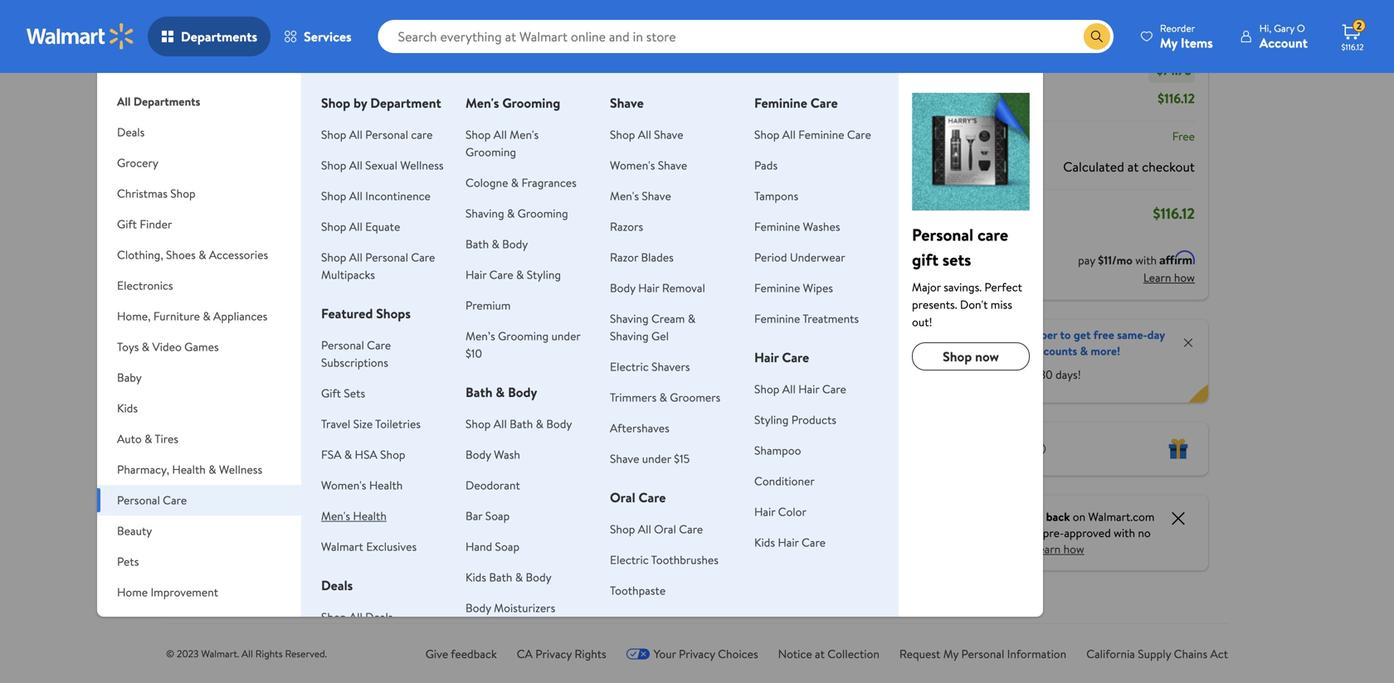 Task type: locate. For each thing, give the bounding box(es) containing it.
feminine down period
[[754, 280, 800, 296]]

0 horizontal spatial under
[[552, 328, 581, 344]]

shop up women's shave link
[[610, 127, 635, 143]]

now inside now $16.98 $24.28 21.2 ¢/count welch's, gluten free,  berries 'n cherries fruit snacks 0.8oz pouches, 80 count case
[[601, 343, 631, 364]]

add to cart image inside now $16.98 group
[[610, 295, 630, 315]]

1 vertical spatial bath & body
[[466, 383, 537, 402]]

fsa & hsa shop
[[321, 447, 406, 463]]

care down the incontinence
[[411, 249, 435, 266]]

0 vertical spatial women's
[[610, 157, 655, 173]]

2 vertical spatial $116.12
[[1153, 203, 1195, 224]]

all for shop all men's grooming
[[494, 127, 507, 143]]

wellness for pharmacy, health & wellness
[[219, 462, 262, 478]]

men's up razors link
[[610, 188, 639, 204]]

dismiss capital one banner image
[[1169, 509, 1189, 529]]

underwear
[[790, 249, 845, 266]]

try walmart+ free for 30 days!
[[929, 367, 1081, 383]]

2 electric from the top
[[610, 552, 649, 569]]

shipping inside the now $349.00 group
[[378, 486, 414, 500]]

care inside "personal care gift sets major savings. perfect presents. don't miss out!"
[[978, 223, 1008, 246]]

with
[[1136, 252, 1157, 268], [531, 419, 556, 437], [216, 437, 240, 456], [1114, 525, 1135, 542]]

add inside now $16.98 group
[[630, 297, 651, 313]]

all down walmart exclusives
[[349, 610, 363, 626]]

1 horizontal spatial under
[[642, 451, 671, 467]]

shop up walmart+
[[943, 348, 972, 366]]

1 bath & body from the top
[[466, 236, 528, 252]]

5 add to cart image from the left
[[739, 295, 759, 315]]

toothbrushes down 'toothpaste' in the left bottom of the page
[[610, 614, 677, 630]]

shop down count
[[610, 522, 635, 538]]

deals down walmart exclusives
[[365, 610, 393, 626]]

day inside 'become a member to get free same-day delivery, gas discounts & more!'
[[1148, 327, 1165, 343]]

walmart.com
[[1089, 509, 1155, 525]]

free inside 'become a member to get free same-day delivery, gas discounts & more!'
[[1094, 327, 1115, 343]]

color
[[778, 504, 807, 520]]

1 vertical spatial wellness
[[219, 462, 262, 478]]

1 horizontal spatial steel
[[525, 492, 554, 510]]

free
[[1173, 128, 1195, 144]]

deals inside deals dropdown button
[[117, 124, 145, 140]]

add inside the now $349.00 group
[[373, 297, 394, 313]]

shop now link
[[912, 343, 1030, 371]]

$116.12 down 2 on the right top of page
[[1342, 41, 1364, 53]]

5 add button from the left
[[732, 292, 793, 318]]

men's down men's grooming
[[510, 127, 539, 143]]

1 horizontal spatial styling
[[754, 412, 789, 428]]

add button inside now $7.49 group
[[732, 292, 793, 318]]

5%
[[1004, 509, 1018, 525]]

with inside ge profile™ opal™ nugget ice maker with side tank, countertop icemaker, stainless steel
[[531, 419, 556, 437]]

1 horizontal spatial women's
[[610, 157, 655, 173]]

1 vertical spatial delivery
[[771, 471, 807, 485]]

feminine for feminine washes
[[754, 219, 800, 235]]

women's up "men's shave"
[[610, 157, 655, 173]]

add down "feminine wipes" link at the right of the page
[[759, 297, 779, 313]]

1 horizontal spatial learn
[[1144, 270, 1171, 286]]

clothing, shoes & accessories button
[[97, 240, 301, 271]]

personal inside personal care dropdown button
[[117, 493, 160, 509]]

2 add to cart image from the left
[[354, 295, 373, 315]]

how down affirm icon
[[1174, 270, 1195, 286]]

-
[[1152, 61, 1157, 79]]

health inside dropdown button
[[172, 462, 206, 478]]

learn more about gifting image
[[1033, 443, 1047, 456]]

1 horizontal spatial gift
[[321, 386, 341, 402]]

add for huntworth men's force heat boost™ lined beanie (realtree edge®)
[[759, 297, 779, 313]]

hair up the premium 'link'
[[466, 267, 487, 283]]

add down hair care & styling link
[[502, 297, 523, 313]]

all for shop all oral care
[[638, 522, 651, 538]]

body hair removal link
[[610, 280, 705, 296]]

1 vertical spatial learn how
[[1033, 542, 1085, 558]]

add inside the now $49.00 group
[[245, 297, 266, 313]]

1 horizontal spatial learn how
[[1144, 270, 1195, 286]]

0 vertical spatial styling
[[527, 267, 561, 283]]

pay
[[1078, 252, 1095, 268]]

grooming inside men's grooming under $10
[[498, 328, 549, 344]]

shop up shop all equate link
[[321, 188, 346, 204]]

men's up walmart
[[321, 508, 350, 525]]

add button inside the now $49.00 group
[[219, 292, 279, 318]]

learn how
[[1144, 270, 1195, 286], [1033, 542, 1085, 558]]

trimmers & groomers link
[[610, 390, 721, 406]]

1 horizontal spatial wellness
[[400, 157, 444, 173]]

kids hair care link
[[754, 535, 826, 551]]

razor blades
[[610, 249, 674, 266]]

shop all bath & body link
[[466, 416, 572, 432]]

my right request
[[943, 647, 959, 663]]

toys
[[117, 339, 139, 355]]

free left for
[[998, 367, 1019, 383]]

cherries
[[601, 434, 650, 452]]

3+ up men's health link
[[347, 486, 359, 500]]

privacy for ca
[[536, 647, 572, 663]]

0 vertical spatial steel
[[216, 419, 245, 437]]

with right maker
[[531, 419, 556, 437]]

all up women's shave link
[[638, 127, 651, 143]]

my inside reorder my items
[[1160, 34, 1178, 52]]

1 horizontal spatial kids
[[466, 570, 486, 586]]

0 vertical spatial at
[[1128, 158, 1139, 176]]

& right "ge" at bottom left
[[496, 383, 505, 402]]

0 horizontal spatial kids
[[117, 400, 138, 417]]

personal down 'equate'
[[365, 249, 408, 266]]

deals up the shop all deals link
[[321, 577, 353, 595]]

wellness inside dropdown button
[[219, 462, 262, 478]]

0 vertical spatial stainless
[[237, 401, 287, 419]]

toothbrushes down shop all oral care link
[[651, 552, 719, 569]]

1 horizontal spatial at
[[1128, 158, 1139, 176]]

add button for now $7.49
[[732, 292, 793, 318]]

3 add from the left
[[502, 297, 523, 313]]

& right furniture
[[203, 308, 211, 325]]

4 deal from the left
[[736, 192, 756, 206]]

0 vertical spatial shaving
[[466, 205, 504, 222]]

men's grooming under $10
[[466, 328, 581, 362]]

1 horizontal spatial how
[[1174, 270, 1195, 286]]

shop for shop all equate
[[321, 219, 346, 235]]

california supply chains act
[[1087, 647, 1228, 663]]

auto & tires button
[[97, 424, 301, 455]]

0 horizontal spatial gift
[[117, 216, 137, 232]]

deal for now $7.49
[[736, 192, 756, 206]]

3+ down (realtree
[[733, 494, 744, 508]]

learn how down affirm icon
[[1144, 270, 1195, 286]]

day inside now $16.98 group
[[613, 465, 628, 479]]

1 now from the left
[[216, 343, 246, 364]]

days!
[[1056, 367, 1081, 383]]

all down feminine care
[[782, 127, 796, 143]]

1 vertical spatial women's
[[321, 478, 366, 494]]

shop all incontinence link
[[321, 188, 431, 204]]

wash
[[494, 447, 520, 463]]

1 horizontal spatial delivery
[[771, 471, 807, 485]]

0 horizontal spatial stainless
[[237, 401, 287, 419]]

walmart image
[[27, 23, 134, 50]]

1 horizontal spatial privacy
[[679, 647, 715, 663]]

0 horizontal spatial rights
[[255, 647, 283, 661]]

0 horizontal spatial delivery
[[386, 26, 422, 40]]

add button inside now $16.98 group
[[604, 292, 664, 318]]

fsa & hsa shop link
[[321, 447, 406, 463]]

grocery button
[[97, 148, 301, 178]]

$15
[[674, 451, 690, 467]]

health for women's
[[369, 478, 403, 494]]

hair left color
[[754, 504, 775, 520]]

personal up beauty
[[117, 493, 160, 509]]

0 vertical spatial oral
[[610, 489, 635, 507]]

2 vertical spatial shaving
[[610, 328, 649, 344]]

add to cart image for now $16.98
[[610, 295, 630, 315]]

3+ day shipping up men's health link
[[347, 486, 414, 500]]

1 vertical spatial stainless
[[473, 492, 522, 510]]

shop up the side
[[466, 416, 491, 432]]

now $7.49 group
[[729, 182, 828, 518]]

1 vertical spatial care
[[978, 223, 1008, 246]]

washes
[[803, 219, 840, 235]]

feminine down tampons
[[754, 219, 800, 235]]

all up force
[[782, 381, 796, 398]]

2 add from the left
[[373, 297, 394, 313]]

shipping inside now $348.00 group
[[502, 471, 538, 485]]

add inside now $7.49 group
[[759, 297, 779, 313]]

0 horizontal spatial my
[[943, 647, 959, 663]]

0 horizontal spatial oral
[[610, 489, 635, 507]]

pickup for 3+
[[733, 471, 761, 485]]

learn down affirm icon
[[1144, 270, 1171, 286]]

1 vertical spatial video
[[344, 415, 378, 434]]

1 add from the left
[[245, 297, 266, 313]]

shop up reserved.
[[321, 610, 346, 626]]

oral up electric toothbrushes link
[[654, 522, 676, 538]]

walmart plus image
[[907, 336, 957, 353]]

now $16.98 $24.28 21.2 ¢/count welch's, gluten free,  berries 'n cherries fruit snacks 0.8oz pouches, 80 count case
[[601, 343, 690, 507]]

shop for shop all shave
[[610, 127, 635, 143]]

0 vertical spatial care
[[411, 127, 433, 143]]

0 vertical spatial under
[[552, 328, 581, 344]]

1 vertical spatial under
[[642, 451, 671, 467]]

shop down men's grooming
[[466, 127, 491, 143]]

shoes
[[166, 247, 196, 263]]

console,
[[344, 434, 394, 452]]

women's up men's health link
[[321, 478, 366, 494]]

3+ day shipping down conditioner at bottom right
[[733, 494, 799, 508]]

soap for bar soap
[[485, 508, 510, 525]]

men's for men's health
[[321, 508, 350, 525]]

0 horizontal spatial styling
[[527, 267, 561, 283]]

3+ day shipping down basket
[[219, 471, 286, 485]]

divider,
[[216, 456, 260, 474]]

care
[[411, 127, 433, 143], [978, 223, 1008, 246]]

shop up pads
[[754, 127, 780, 143]]

gift left sets
[[321, 386, 341, 402]]

banner containing become a member to get free same-day delivery, gas discounts & more!
[[894, 320, 1208, 403]]

beauty button
[[97, 516, 301, 547]]

shop for shop all sexual wellness
[[321, 157, 346, 173]]

& right "cologne"
[[511, 175, 519, 191]]

0 vertical spatial wellness
[[400, 157, 444, 173]]

add button
[[219, 292, 279, 318], [347, 292, 408, 318], [475, 292, 536, 318], [604, 292, 664, 318], [732, 292, 793, 318]]

pickup down lined
[[733, 471, 761, 485]]

4 now from the left
[[601, 343, 631, 364]]

to
[[1060, 327, 1071, 343]]

pay $11/mo with
[[1078, 252, 1160, 268]]

shop by department
[[321, 94, 441, 112]]

welch's,
[[601, 397, 647, 415]]

1 horizontal spatial free
[[1094, 327, 1115, 343]]

count
[[601, 488, 637, 507]]

4 add to cart image from the left
[[610, 295, 630, 315]]

1 horizontal spatial rights
[[575, 647, 606, 663]]

1 vertical spatial kids
[[754, 535, 775, 551]]

3 now from the left
[[473, 343, 502, 364]]

now for now $7.49 $15.97 huntworth men's force heat boost™ lined beanie (realtree edge®)
[[729, 343, 759, 364]]

deal inside now $348.00 group
[[479, 192, 499, 206]]

3 add button from the left
[[475, 292, 536, 318]]

deal inside now $16.98 group
[[608, 192, 627, 206]]

tampons link
[[754, 188, 799, 204]]

walmart.
[[201, 647, 239, 661]]

shop for shop all bath & body
[[466, 416, 491, 432]]

delivery
[[386, 26, 422, 40], [771, 471, 807, 485]]

under inside men's grooming under $10
[[552, 328, 581, 344]]

now for now $348.00
[[473, 343, 502, 364]]

shop for shop all men's grooming
[[466, 127, 491, 143]]

shop left more
[[206, 151, 239, 172]]

all inside shop all men's grooming
[[494, 127, 507, 143]]

2 deal from the left
[[479, 192, 499, 206]]

0 horizontal spatial learn
[[1033, 542, 1061, 558]]

at left checkout
[[1128, 158, 1139, 176]]

health down the auto & tires dropdown button
[[172, 462, 206, 478]]

1 horizontal spatial pickup
[[733, 471, 761, 485]]

steel left the air
[[216, 419, 245, 437]]

1 add to cart image from the left
[[225, 295, 245, 315]]

shop right hsa
[[380, 447, 406, 463]]

earn
[[978, 509, 1001, 525]]

feminine for feminine wipes
[[754, 280, 800, 296]]

add to cart image inside now $7.49 group
[[739, 295, 759, 315]]

gift for gift finder
[[117, 216, 137, 232]]

0 vertical spatial my
[[1160, 34, 1178, 52]]

case
[[640, 488, 668, 507]]

men's left force
[[729, 401, 762, 419]]

grooming inside shop all men's grooming
[[466, 144, 516, 160]]

approved
[[1064, 525, 1111, 542]]

1 vertical spatial pickup
[[733, 471, 761, 485]]

& right maker
[[536, 416, 544, 432]]

& up moisturizers
[[515, 570, 523, 586]]

cologne
[[466, 175, 508, 191]]

feminine up the $7.49
[[754, 311, 800, 327]]

1 horizontal spatial my
[[1160, 34, 1178, 52]]

all for shop all personal care
[[349, 127, 363, 143]]

departments up "all departments" link
[[181, 27, 257, 46]]

shop down shop by department at the top of the page
[[321, 127, 346, 143]]

men's grooming
[[466, 94, 560, 112]]

3+ day shipping inside the now $49.00 group
[[219, 471, 286, 485]]

shop inside shop all personal care multipacks
[[321, 249, 346, 266]]

shaving cream & shaving gel link
[[610, 311, 696, 344]]

give feedback button
[[426, 646, 497, 664]]

day inside now $348.00 group
[[485, 471, 500, 485]]

men's for men's grooming
[[466, 94, 499, 112]]

add inside now $348.00 group
[[502, 297, 523, 313]]

feminine for feminine treatments
[[754, 311, 800, 327]]

1 vertical spatial how
[[1064, 542, 1085, 558]]

delivery inside now $7.49 group
[[771, 471, 807, 485]]

shipping inside now $7.49 group
[[763, 494, 799, 508]]

21.2
[[601, 378, 619, 395]]

$499.00
[[344, 364, 385, 380]]

$10
[[466, 346, 482, 362]]

bath & body up hair care & styling link
[[466, 236, 528, 252]]

personal up subscriptions
[[321, 337, 364, 354]]

christmas shop
[[117, 185, 196, 202]]

deodorant
[[466, 478, 520, 494]]

0 vertical spatial gift
[[117, 216, 137, 232]]

hair care & styling link
[[466, 267, 561, 283]]

0 vertical spatial pickup
[[347, 26, 376, 40]]

pickup inside now $7.49 group
[[733, 471, 761, 485]]

shop for shop all feminine care
[[754, 127, 780, 143]]

0 vertical spatial bath & body
[[466, 236, 528, 252]]

deal up shop all equate
[[351, 192, 370, 206]]

department
[[370, 94, 441, 112]]

0 vertical spatial departments
[[181, 27, 257, 46]]

shop down 'grocery' dropdown button
[[170, 185, 196, 202]]

1 horizontal spatial care
[[978, 223, 1008, 246]]

search icon image
[[1090, 30, 1104, 43]]

electric for electric shavers
[[610, 359, 649, 375]]

care up subscriptions
[[367, 337, 391, 354]]

2 add button from the left
[[347, 292, 408, 318]]

0 vertical spatial soap
[[485, 508, 510, 525]]

premium
[[466, 298, 511, 314]]

shave down women's shave link
[[642, 188, 671, 204]]

30
[[1040, 367, 1053, 383]]

personal up shop all sexual wellness on the left top
[[365, 127, 408, 143]]

soap for hand soap
[[495, 539, 520, 555]]

0 horizontal spatial pickup
[[347, 26, 376, 40]]

0 vertical spatial video
[[152, 339, 182, 355]]

1 vertical spatial my
[[943, 647, 959, 663]]

all for shop all hair care
[[782, 381, 796, 398]]

ca privacy rights link
[[517, 647, 606, 663]]

shop all sexual wellness
[[321, 157, 444, 173]]

& inside shaving cream & shaving gel
[[688, 311, 696, 327]]

steel inside ge profile™ opal™ nugget ice maker with side tank, countertop icemaker, stainless steel
[[525, 492, 554, 510]]

taxes
[[907, 158, 939, 176]]

3 add to cart image from the left
[[482, 295, 502, 315]]

1 vertical spatial electric
[[610, 552, 649, 569]]

1 vertical spatial gift
[[321, 386, 341, 402]]

women's shave link
[[610, 157, 687, 173]]

add to cart image inside the now $49.00 group
[[225, 295, 245, 315]]

0 horizontal spatial women's
[[321, 478, 366, 494]]

california supply chains act link
[[1087, 647, 1228, 663]]

care down bath & body link
[[489, 267, 513, 283]]

3 deal from the left
[[608, 192, 627, 206]]

calculated at checkout
[[1063, 158, 1195, 176]]

2023
[[177, 647, 199, 661]]

shaving down "cologne"
[[466, 205, 504, 222]]

feminine for feminine care
[[754, 94, 807, 112]]

add to cart image inside the now $349.00 group
[[354, 295, 373, 315]]

shop up multipacks
[[321, 249, 346, 266]]

all for shop all personal care multipacks
[[349, 249, 363, 266]]

electric up the ¢/count
[[610, 359, 649, 375]]

all inside shop all personal care multipacks
[[349, 249, 363, 266]]

gift inside dropdown button
[[117, 216, 137, 232]]

body wash link
[[466, 447, 520, 463]]

2- inside now $16.98 group
[[604, 465, 613, 479]]

body
[[502, 236, 528, 252], [610, 280, 636, 296], [508, 383, 537, 402], [546, 416, 572, 432], [466, 447, 491, 463], [526, 570, 552, 586], [466, 600, 491, 617]]

0.8oz
[[643, 452, 673, 470]]

2 horizontal spatial kids
[[754, 535, 775, 551]]

1 vertical spatial soap
[[495, 539, 520, 555]]

health down the 5676
[[369, 478, 403, 494]]

at for notice
[[815, 647, 825, 663]]

0 horizontal spatial video
[[152, 339, 182, 355]]

men's shave
[[610, 188, 671, 204]]

& inside 'become a member to get free same-day delivery, gas discounts & more!'
[[1080, 343, 1088, 359]]

hair up 'products'
[[799, 381, 820, 398]]

trimmers
[[610, 390, 657, 406]]

all for shop all sexual wellness
[[349, 157, 363, 173]]

shaving left the 'gel'
[[610, 328, 649, 344]]

0 vertical spatial delivery
[[386, 26, 422, 40]]

all for shop all incontinence
[[349, 188, 363, 204]]

add to cart image for now $7.49
[[739, 295, 759, 315]]

5 now from the left
[[729, 343, 759, 364]]

delivery down the 5
[[771, 471, 807, 485]]

3+ day shipping inside the now $349.00 group
[[347, 486, 414, 500]]

5 add from the left
[[759, 297, 779, 313]]

shop inside shop all men's grooming
[[466, 127, 491, 143]]

kids bath & body link
[[466, 570, 552, 586]]

0 vertical spatial kids
[[117, 400, 138, 417]]

now inside now $7.49 $15.97 huntworth men's force heat boost™ lined beanie (realtree edge®)
[[729, 343, 759, 364]]

all down men's grooming
[[494, 127, 507, 143]]

shop all feminine care
[[754, 127, 871, 143]]

1 vertical spatial steel
[[525, 492, 554, 510]]

all for shop all deals
[[349, 610, 363, 626]]

now inside the now $349.00 $499.00 $349.00/ca xbox series x video game console, black
[[344, 343, 374, 364]]

1 vertical spatial free
[[998, 367, 1019, 383]]

shaving left cream
[[610, 311, 649, 327]]

0 horizontal spatial how
[[1064, 542, 1085, 558]]

0 horizontal spatial steel
[[216, 419, 245, 437]]

2 vertical spatial kids
[[466, 570, 486, 586]]

0 horizontal spatial learn how
[[1033, 542, 1085, 558]]

deal inside now $7.49 group
[[736, 192, 756, 206]]

2 now from the left
[[344, 343, 374, 364]]

period underwear
[[754, 249, 845, 266]]

shop for shop now
[[943, 348, 972, 366]]

hair
[[466, 267, 487, 283], [638, 280, 659, 296], [754, 349, 779, 367], [799, 381, 820, 398], [754, 504, 775, 520], [778, 535, 799, 551]]

0 horizontal spatial at
[[815, 647, 825, 663]]

steel
[[216, 419, 245, 437], [525, 492, 554, 510]]

0 horizontal spatial wellness
[[219, 462, 262, 478]]

ice
[[473, 419, 489, 437]]

1 add button from the left
[[219, 292, 279, 318]]

3+ up personal care dropdown button
[[219, 471, 230, 485]]

next slide for horizontalscrollerrecommendations list image
[[795, 245, 834, 285]]

add button inside the now $349.00 group
[[347, 292, 408, 318]]

with left no
[[1114, 525, 1135, 542]]

1 vertical spatial styling
[[754, 412, 789, 428]]

4 add button from the left
[[604, 292, 664, 318]]

banner
[[894, 320, 1208, 403]]

2 privacy from the left
[[679, 647, 715, 663]]

wellness left the 8
[[219, 462, 262, 478]]

add to cart image inside now $348.00 group
[[482, 295, 502, 315]]

auto & tires
[[117, 431, 178, 447]]

now for now $349.00 $499.00 $349.00/ca xbox series x video game console, black
[[344, 343, 374, 364]]

profile™
[[493, 383, 537, 401]]

personal care gift sets major savings. perfect presents. don't miss out!
[[912, 223, 1022, 330]]

kids down hand
[[466, 570, 486, 586]]

1 horizontal spatial video
[[344, 415, 378, 434]]

1 deal from the left
[[351, 192, 370, 206]]

pouches,
[[601, 470, 652, 488]]

deals up grocery
[[117, 124, 145, 140]]

0 horizontal spatial privacy
[[536, 647, 572, 663]]

0 vertical spatial free
[[1094, 327, 1115, 343]]

1 privacy from the left
[[536, 647, 572, 663]]

1 horizontal spatial oral
[[654, 522, 676, 538]]

1 electric from the top
[[610, 359, 649, 375]]

notice at collection
[[778, 647, 880, 663]]

health up walmart exclusives
[[353, 508, 387, 525]]

0 vertical spatial learn how
[[1144, 270, 1195, 286]]

pickup for 2-
[[347, 26, 376, 40]]

feminine treatments link
[[754, 311, 859, 327]]

at right notice
[[815, 647, 825, 663]]

1 vertical spatial shaving
[[610, 311, 649, 327]]

shop all hair care
[[754, 381, 846, 398]]

cologne & fragrances link
[[466, 175, 577, 191]]

shave up pouches,
[[610, 451, 639, 467]]

all right walmart.
[[242, 647, 253, 661]]

deal inside the now $349.00 group
[[351, 192, 370, 206]]

0 vertical spatial electric
[[610, 359, 649, 375]]

add to cart image
[[225, 295, 245, 315], [354, 295, 373, 315], [482, 295, 502, 315], [610, 295, 630, 315], [739, 295, 759, 315]]

3+ inside now $7.49 group
[[733, 494, 744, 508]]

gary
[[1274, 21, 1295, 35]]

1 vertical spatial at
[[815, 647, 825, 663]]

free right get at the right
[[1094, 327, 1115, 343]]

1 horizontal spatial stainless
[[473, 492, 522, 510]]

try
[[929, 367, 944, 383]]

4 add from the left
[[630, 297, 651, 313]]

Search search field
[[378, 20, 1114, 53]]



Task type: vqa. For each thing, say whether or not it's contained in the screenshot.
'|'
no



Task type: describe. For each thing, give the bounding box(es) containing it.
shop all personal care
[[321, 127, 433, 143]]

stainless inside chefman turbo fry stainless steel air fryer with basket divider, 8 quart
[[237, 401, 287, 419]]

privacy choices icon image
[[626, 649, 650, 660]]

& right shoes
[[199, 247, 206, 263]]

shop for shop all oral care
[[610, 522, 635, 538]]

gift for gift sets
[[321, 386, 341, 402]]

care up 'products'
[[822, 381, 846, 398]]

0 horizontal spatial care
[[411, 127, 433, 143]]

all departments link
[[97, 73, 301, 117]]

deal for now $16.98
[[608, 192, 627, 206]]

electric for electric toothbrushes
[[610, 552, 649, 569]]

kids for hair care
[[754, 535, 775, 551]]

shave up shop all shave on the top left of page
[[610, 94, 644, 112]]

give feedback
[[426, 647, 497, 663]]

add to cart image for now $349.00
[[354, 295, 373, 315]]

care up electric toothbrushes link
[[679, 522, 703, 538]]

your privacy choices
[[654, 647, 758, 663]]

toiletries
[[375, 416, 421, 432]]

care inside dropdown button
[[163, 493, 187, 509]]

body up shop all bath & body link
[[508, 383, 537, 402]]

5676
[[397, 459, 418, 473]]

shop for shop all hair care
[[754, 381, 780, 398]]

nugget
[[509, 401, 552, 419]]

men's for men's shave
[[610, 188, 639, 204]]

walmart exclusives link
[[321, 539, 417, 555]]

all for shop all equate
[[349, 219, 363, 235]]

& left tires
[[144, 431, 152, 447]]

shave up women's shave link
[[654, 127, 684, 143]]

care down 80
[[639, 489, 666, 507]]

become a member to get free same-day delivery, gas discounts & more!
[[964, 327, 1165, 359]]

personal care image
[[912, 93, 1030, 211]]

shop for shop all personal care
[[321, 127, 346, 143]]

& right fsa
[[344, 447, 352, 463]]

personal inside shop all personal care multipacks
[[365, 249, 408, 266]]

hair down color
[[778, 535, 799, 551]]

feedback
[[451, 647, 497, 663]]

more
[[242, 151, 276, 172]]

your privacy choices link
[[626, 647, 758, 663]]

3+ inside the now $349.00 group
[[347, 486, 359, 500]]

trimmers & groomers
[[610, 390, 721, 406]]

with right $11/mo
[[1136, 252, 1157, 268]]

christmas
[[117, 185, 168, 202]]

$24.28
[[601, 364, 634, 380]]

personal inside "personal care gift sets major savings. perfect presents. don't miss out!"
[[912, 223, 974, 246]]

shave down shop all shave on the top left of page
[[658, 157, 687, 173]]

snacks
[[601, 452, 640, 470]]

shop all equate
[[321, 219, 400, 235]]

women's for women's shave
[[610, 157, 655, 173]]

at for calculated
[[1128, 158, 1139, 176]]

body up moisturizers
[[526, 570, 552, 586]]

baby
[[117, 370, 142, 386]]

home,
[[117, 308, 151, 325]]

improvement
[[151, 585, 218, 601]]

body down ice
[[466, 447, 491, 463]]

hsa
[[355, 447, 377, 463]]

& right patio
[[146, 615, 153, 632]]

add for chefman turbo fry stainless steel air fryer with basket divider, 8 quart
[[245, 297, 266, 313]]

& inside "dropdown button"
[[203, 308, 211, 325]]

toys & video games button
[[97, 332, 301, 363]]

sets
[[344, 386, 365, 402]]

close walmart plus section image
[[1182, 337, 1195, 350]]

now $349.00 group
[[344, 182, 443, 509]]

all for shop all feminine care
[[782, 127, 796, 143]]

health for men's
[[353, 508, 387, 525]]

add button for now $349.00
[[347, 292, 408, 318]]

video inside the now $349.00 $499.00 $349.00/ca xbox series x video game console, black
[[344, 415, 378, 434]]

stainless inside ge profile™ opal™ nugget ice maker with side tank, countertop icemaker, stainless steel
[[473, 492, 522, 510]]

all up grocery
[[117, 93, 131, 110]]

shaving for shaving & grooming
[[466, 205, 504, 222]]

side
[[473, 437, 497, 456]]

men's inside now $7.49 $15.97 huntworth men's force heat boost™ lined beanie (realtree edge®)
[[729, 401, 762, 419]]

shop for shop by department
[[321, 94, 350, 112]]

now for now $16.98 $24.28 21.2 ¢/count welch's, gluten free,  berries 'n cherries fruit snacks 0.8oz pouches, 80 count case
[[601, 343, 631, 364]]

shampoo link
[[754, 443, 801, 459]]

now $348.00
[[473, 343, 560, 364]]

& inside dropdown button
[[142, 339, 149, 355]]

christmas shop button
[[97, 178, 301, 209]]

feminine washes
[[754, 219, 840, 235]]

removal
[[662, 280, 705, 296]]

razors link
[[610, 219, 643, 235]]

deodorant link
[[466, 478, 520, 494]]

now $49.00 group
[[216, 182, 314, 495]]

delivery for 2-day shipping
[[386, 26, 422, 40]]

body down kids bath & body link
[[466, 600, 491, 617]]

0 vertical spatial learn
[[1144, 270, 1171, 286]]

1 vertical spatial learn
[[1033, 542, 1061, 558]]

aftershaves link
[[610, 420, 670, 437]]

fruit
[[653, 434, 680, 452]]

feminine care
[[754, 94, 838, 112]]

3+ up men's grooming
[[476, 26, 487, 40]]

calculated
[[1063, 158, 1124, 176]]

shop inside dropdown button
[[170, 185, 196, 202]]

1 vertical spatial toothbrushes
[[610, 614, 677, 630]]

now $349.00 $499.00 $349.00/ca xbox series x video game console, black
[[344, 343, 430, 452]]

home improvement button
[[97, 578, 301, 608]]

privacy for your
[[679, 647, 715, 663]]

huntworth
[[729, 383, 792, 401]]

shipping inside the now $49.00 group
[[250, 471, 286, 485]]

chains
[[1174, 647, 1208, 663]]

& down cologne & fragrances link
[[507, 205, 515, 222]]

5
[[782, 444, 788, 458]]

deals right more
[[280, 151, 316, 172]]

now for now $49.00
[[216, 343, 246, 364]]

0 vertical spatial $116.12
[[1342, 41, 1364, 53]]

kids bath & body
[[466, 570, 552, 586]]

3+ inside the now $49.00 group
[[219, 471, 230, 485]]

add button inside now $348.00 group
[[475, 292, 536, 318]]

my for items
[[1160, 34, 1178, 52]]

day inside now $7.49 group
[[746, 494, 761, 508]]

estimated
[[907, 205, 966, 223]]

pads link
[[754, 157, 778, 173]]

personal inside personal care subscriptions
[[321, 337, 364, 354]]

see if you're pre-approved with no credit risk.
[[978, 525, 1151, 558]]

video inside dropdown button
[[152, 339, 182, 355]]

razor
[[610, 249, 638, 266]]

electronics
[[117, 278, 173, 294]]

care up shop all hair care on the right bottom of the page
[[782, 349, 809, 367]]

1 vertical spatial departments
[[133, 93, 200, 110]]

care down color
[[802, 535, 826, 551]]

2-day shipping inside now $16.98 group
[[604, 465, 666, 479]]

day inside the now $349.00 group
[[361, 486, 376, 500]]

reorder
[[1160, 21, 1195, 35]]

gifting image
[[1169, 439, 1189, 459]]

2- inside now $348.00 group
[[476, 471, 485, 485]]

day inside the now $49.00 group
[[233, 471, 248, 485]]

shop for shop all personal care multipacks
[[321, 249, 346, 266]]

women's for women's health
[[321, 478, 366, 494]]

& up berries
[[659, 390, 667, 406]]

2 bath & body from the top
[[466, 383, 537, 402]]

0 horizontal spatial free
[[998, 367, 1019, 383]]

hair down razor blades
[[638, 280, 659, 296]]

shipping inside now $16.98 group
[[630, 465, 666, 479]]

all for shop all shave
[[638, 127, 651, 143]]

now $348.00 group
[[473, 182, 571, 510]]

delivery for 3+ day shipping
[[771, 471, 807, 485]]

departments inside popup button
[[181, 27, 257, 46]]

shop for shop more deals
[[206, 151, 239, 172]]

earn 5% cash back on walmart.com
[[978, 509, 1155, 525]]

care inside shop all personal care multipacks
[[411, 249, 435, 266]]

men's
[[466, 328, 495, 344]]

xbox
[[344, 397, 372, 415]]

body down razor
[[610, 280, 636, 296]]

walmart
[[321, 539, 363, 555]]

act
[[1210, 647, 1228, 663]]

0 vertical spatial toothbrushes
[[651, 552, 719, 569]]

men's inside shop all men's grooming
[[510, 127, 539, 143]]

3+ day shipping inside now $7.49 group
[[733, 494, 799, 508]]

$16.98
[[634, 343, 675, 364]]

kids inside kids dropdown button
[[117, 400, 138, 417]]

care inside personal care subscriptions
[[367, 337, 391, 354]]

major
[[912, 279, 941, 295]]

men's shave link
[[610, 188, 671, 204]]

toothpaste link
[[610, 583, 666, 599]]

men's health
[[321, 508, 387, 525]]

shop for shop all deals
[[321, 610, 346, 626]]

Walmart Site-Wide search field
[[378, 20, 1114, 53]]

personal left information
[[962, 647, 1005, 663]]

& down bath & body link
[[516, 267, 524, 283]]

account
[[1260, 34, 1308, 52]]

x
[[413, 397, 421, 415]]

no
[[1138, 525, 1151, 542]]

shaving for shaving cream & shaving gel
[[610, 311, 649, 327]]

body right maker
[[546, 416, 572, 432]]

2-day shipping inside now $348.00 group
[[476, 471, 538, 485]]

fsa
[[321, 447, 342, 463]]

boost™
[[760, 419, 799, 437]]

body wash
[[466, 447, 520, 463]]

& up hair care & styling link
[[492, 236, 499, 252]]

with inside chefman turbo fry stainless steel air fryer with basket divider, 8 quart
[[216, 437, 240, 456]]

shop all personal care multipacks
[[321, 249, 435, 283]]

hair up huntworth
[[754, 349, 779, 367]]

you're
[[1009, 525, 1040, 542]]

all for shop all bath & body
[[494, 416, 507, 432]]

Try Walmart+ free for 30 days! checkbox
[[907, 367, 922, 382]]

see
[[978, 525, 996, 542]]

1 vertical spatial $116.12
[[1158, 89, 1195, 107]]

feminine down feminine care
[[799, 127, 844, 143]]

deals button
[[97, 117, 301, 148]]

affirm image
[[1160, 251, 1195, 265]]

$11/mo
[[1098, 252, 1133, 268]]

gas
[[1010, 343, 1027, 359]]

1 vertical spatial oral
[[654, 522, 676, 538]]

(realtree
[[729, 456, 783, 474]]

body down shaving & grooming link
[[502, 236, 528, 252]]

toys & video games
[[117, 339, 219, 355]]

3+ day shipping up men's grooming
[[476, 26, 542, 40]]

& down the auto & tires dropdown button
[[208, 462, 216, 478]]

o
[[1297, 21, 1305, 35]]

shop for shop all incontinence
[[321, 188, 346, 204]]

get
[[1074, 327, 1091, 343]]

0 vertical spatial how
[[1174, 270, 1195, 286]]

with inside see if you're pre-approved with no credit risk.
[[1114, 525, 1135, 542]]

steel inside chefman turbo fry stainless steel air fryer with basket divider, 8 quart
[[216, 419, 245, 437]]

health for pharmacy,
[[172, 462, 206, 478]]

add button for now $16.98
[[604, 292, 664, 318]]

personal care
[[117, 493, 187, 509]]

my for personal
[[943, 647, 959, 663]]

garden
[[156, 615, 193, 632]]

care up shop all feminine care link
[[811, 94, 838, 112]]

bath & body link
[[466, 236, 528, 252]]

cream
[[652, 311, 685, 327]]

multipacks
[[321, 267, 375, 283]]

total
[[969, 205, 996, 223]]

kids for bath & body
[[466, 570, 486, 586]]

add for welch's, gluten free,  berries 'n cherries fruit snacks 0.8oz pouches, 80 count case
[[630, 297, 651, 313]]

wellness for shop all sexual wellness
[[400, 157, 444, 173]]

feminine treatments
[[754, 311, 859, 327]]

feminine wipes link
[[754, 280, 833, 296]]

featured shops
[[321, 305, 411, 323]]

shop all feminine care link
[[754, 127, 871, 143]]

now $16.98 group
[[601, 182, 699, 507]]

fragrances
[[522, 175, 577, 191]]

blades
[[641, 249, 674, 266]]

learn how link
[[1033, 542, 1085, 558]]

care left shipping
[[847, 127, 871, 143]]

feminine wipes
[[754, 280, 833, 296]]

sexual
[[365, 157, 398, 173]]

hand soap link
[[466, 539, 520, 555]]

kids hair care
[[754, 535, 826, 551]]

deal for now $349.00
[[351, 192, 370, 206]]

ge profile™ opal™ nugget ice maker with side tank, countertop icemaker, stainless steel
[[473, 383, 556, 510]]



